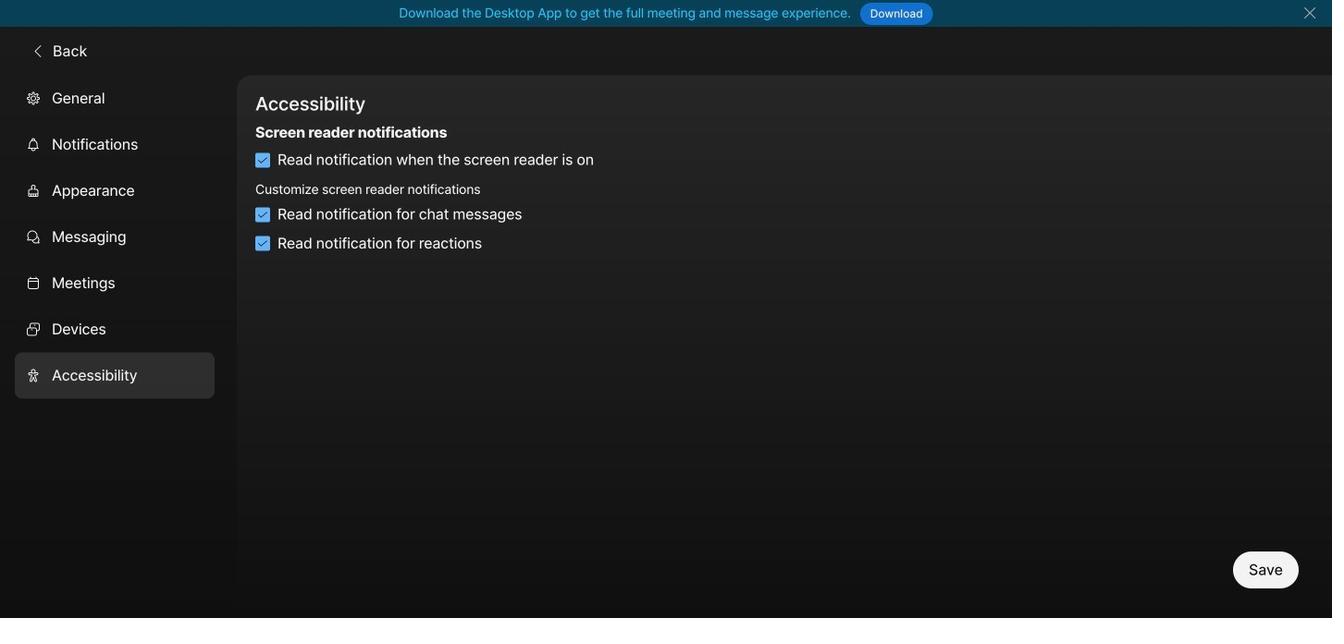 Task type: locate. For each thing, give the bounding box(es) containing it.
devices tab
[[15, 307, 215, 353]]

wrapper image inside meetings 'tab'
[[26, 276, 41, 291]]

wrapper image inside general tab
[[26, 91, 41, 106]]

wrapper image for accessibility tab
[[26, 369, 41, 384]]

wrapper image inside 'notifications' tab
[[26, 138, 41, 152]]

messaging tab
[[15, 214, 215, 261]]

wrapper image
[[31, 44, 45, 59], [26, 138, 41, 152], [257, 155, 268, 166], [26, 184, 41, 199], [26, 230, 41, 245], [257, 238, 268, 249], [26, 323, 41, 337]]

wrapper image inside accessibility tab
[[26, 369, 41, 384]]

wrapper image
[[26, 91, 41, 106], [257, 209, 268, 220], [26, 276, 41, 291], [26, 369, 41, 384]]

wrapper image inside appearance tab
[[26, 184, 41, 199]]



Task type: vqa. For each thing, say whether or not it's contained in the screenshot.
Skin Tone Picker toolbar
no



Task type: describe. For each thing, give the bounding box(es) containing it.
wrapper image for general tab
[[26, 91, 41, 106]]

meetings tab
[[15, 261, 215, 307]]

accessibility tab
[[15, 353, 215, 399]]

general tab
[[15, 76, 215, 122]]

wrapper image for meetings 'tab'
[[26, 276, 41, 291]]

wrapper image inside messaging 'tab'
[[26, 230, 41, 245]]

notifications tab
[[15, 122, 215, 168]]

wrapper image inside devices tab
[[26, 323, 41, 337]]

appearance tab
[[15, 168, 215, 214]]

settings navigation
[[0, 76, 237, 619]]

cancel_16 image
[[1303, 6, 1317, 20]]



